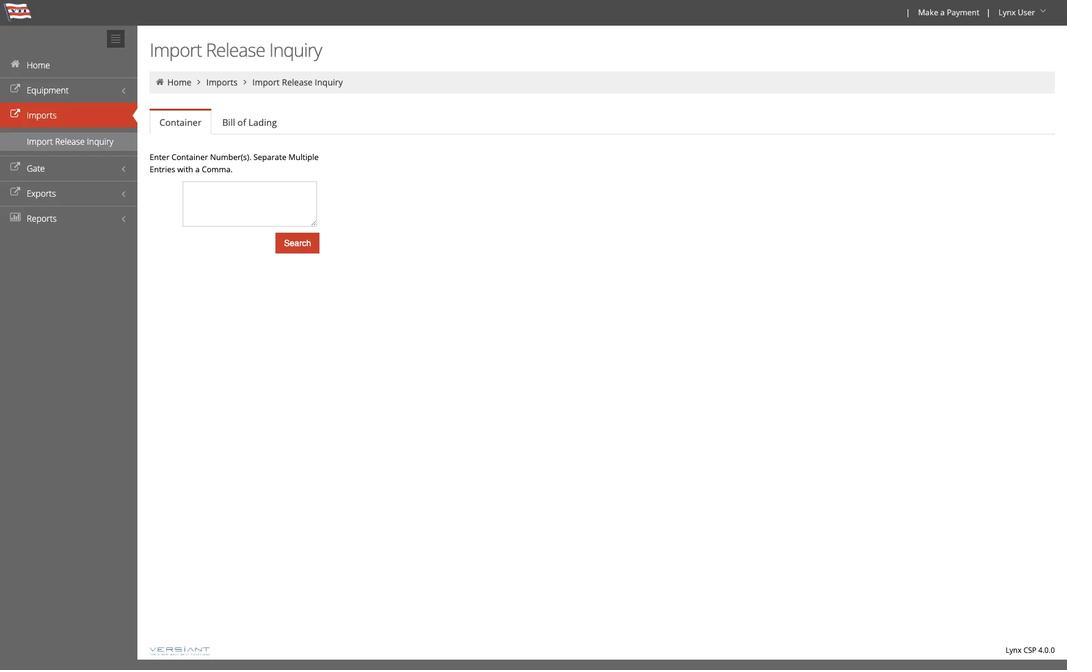 Task type: locate. For each thing, give the bounding box(es) containing it.
lynx left user
[[999, 7, 1017, 18]]

0 horizontal spatial home
[[27, 59, 50, 71]]

lynx left csp
[[1007, 646, 1022, 656]]

home image up equipment link at the top left
[[9, 60, 21, 68]]

gate link
[[0, 156, 138, 181]]

csp
[[1024, 646, 1037, 656]]

1 horizontal spatial imports
[[206, 76, 238, 88]]

import release inquiry for import release inquiry link to the left
[[27, 136, 114, 147]]

container up enter
[[160, 116, 202, 128]]

make a payment link
[[913, 0, 985, 26]]

bill
[[222, 116, 235, 128]]

0 vertical spatial external link image
[[9, 85, 21, 94]]

gate
[[27, 163, 45, 174]]

imports
[[206, 76, 238, 88], [27, 109, 57, 121]]

1 vertical spatial release
[[282, 76, 313, 88]]

0 vertical spatial release
[[206, 37, 265, 62]]

4.0.0
[[1039, 646, 1056, 656]]

1 vertical spatial import release inquiry
[[253, 76, 343, 88]]

2 vertical spatial import
[[27, 136, 53, 147]]

0 vertical spatial a
[[941, 7, 946, 18]]

| left make
[[907, 7, 911, 18]]

import release inquiry up 'gate' link
[[27, 136, 114, 147]]

search button
[[276, 233, 320, 254]]

release
[[206, 37, 265, 62], [282, 76, 313, 88], [55, 136, 85, 147]]

comma.
[[202, 164, 233, 175]]

container link
[[150, 111, 211, 134]]

import right angle right icon
[[253, 76, 280, 88]]

| right payment
[[987, 7, 991, 18]]

imports link left angle right icon
[[206, 76, 238, 88]]

0 vertical spatial lynx
[[999, 7, 1017, 18]]

home up equipment
[[27, 59, 50, 71]]

import release inquiry link right angle right icon
[[253, 76, 343, 88]]

enter container number(s).  separate multiple entries with a comma.
[[150, 152, 319, 175]]

1 horizontal spatial |
[[987, 7, 991, 18]]

external link image down equipment link at the top left
[[9, 110, 21, 119]]

1 vertical spatial lynx
[[1007, 646, 1022, 656]]

2 vertical spatial external link image
[[9, 163, 21, 172]]

exports
[[27, 188, 56, 199]]

import release inquiry up angle right icon
[[150, 37, 322, 62]]

import release inquiry link
[[253, 76, 343, 88], [0, 133, 138, 151]]

import release inquiry link up 'gate' link
[[0, 133, 138, 151]]

separate
[[254, 152, 287, 163]]

|
[[907, 7, 911, 18], [987, 7, 991, 18]]

1 horizontal spatial a
[[941, 7, 946, 18]]

0 vertical spatial home
[[27, 59, 50, 71]]

import
[[150, 37, 202, 62], [253, 76, 280, 88], [27, 136, 53, 147]]

import release inquiry
[[150, 37, 322, 62], [253, 76, 343, 88], [27, 136, 114, 147]]

imports left angle right icon
[[206, 76, 238, 88]]

release up angle right icon
[[206, 37, 265, 62]]

1 vertical spatial import
[[253, 76, 280, 88]]

import for import release inquiry link to the left
[[27, 136, 53, 147]]

1 horizontal spatial import release inquiry link
[[253, 76, 343, 88]]

imports link
[[206, 76, 238, 88], [0, 103, 138, 128]]

2 horizontal spatial import
[[253, 76, 280, 88]]

1 vertical spatial a
[[195, 164, 200, 175]]

home
[[27, 59, 50, 71], [167, 76, 192, 88]]

external link image inside imports link
[[9, 110, 21, 119]]

container
[[160, 116, 202, 128], [172, 152, 208, 163]]

release up 'gate' link
[[55, 136, 85, 147]]

external link image left gate
[[9, 163, 21, 172]]

equipment link
[[0, 78, 138, 103]]

0 horizontal spatial import
[[27, 136, 53, 147]]

search
[[284, 238, 311, 248]]

home image
[[9, 60, 21, 68], [155, 78, 165, 86]]

bar chart image
[[9, 213, 21, 222]]

1 vertical spatial container
[[172, 152, 208, 163]]

0 horizontal spatial imports
[[27, 109, 57, 121]]

0 horizontal spatial imports link
[[0, 103, 138, 128]]

2 horizontal spatial release
[[282, 76, 313, 88]]

1 horizontal spatial home image
[[155, 78, 165, 86]]

0 vertical spatial inquiry
[[269, 37, 322, 62]]

0 horizontal spatial release
[[55, 136, 85, 147]]

0 horizontal spatial |
[[907, 7, 911, 18]]

1 vertical spatial import release inquiry link
[[0, 133, 138, 151]]

lynx
[[999, 7, 1017, 18], [1007, 646, 1022, 656]]

external link image inside 'gate' link
[[9, 163, 21, 172]]

external link image for equipment
[[9, 85, 21, 94]]

external link image
[[9, 85, 21, 94], [9, 110, 21, 119], [9, 163, 21, 172]]

with
[[177, 164, 193, 175]]

home image left angle right image
[[155, 78, 165, 86]]

home link up equipment
[[0, 53, 138, 78]]

home link left angle right image
[[167, 76, 192, 88]]

bill of lading
[[222, 116, 277, 128]]

1 vertical spatial external link image
[[9, 110, 21, 119]]

a
[[941, 7, 946, 18], [195, 164, 200, 175]]

container up with
[[172, 152, 208, 163]]

external link image inside equipment link
[[9, 85, 21, 94]]

angle down image
[[1038, 7, 1050, 15]]

1 vertical spatial inquiry
[[315, 76, 343, 88]]

3 external link image from the top
[[9, 163, 21, 172]]

1 vertical spatial imports
[[27, 109, 57, 121]]

0 horizontal spatial home image
[[9, 60, 21, 68]]

number(s).
[[210, 152, 252, 163]]

inquiry for top import release inquiry link
[[315, 76, 343, 88]]

inquiry for import release inquiry link to the left
[[87, 136, 114, 147]]

enter
[[150, 152, 170, 163]]

import up gate
[[27, 136, 53, 147]]

import release inquiry right angle right icon
[[253, 76, 343, 88]]

1 external link image from the top
[[9, 85, 21, 94]]

home left angle right image
[[167, 76, 192, 88]]

0 vertical spatial imports link
[[206, 76, 238, 88]]

2 vertical spatial inquiry
[[87, 136, 114, 147]]

imports down equipment
[[27, 109, 57, 121]]

bill of lading link
[[213, 110, 287, 134]]

imports link down equipment
[[0, 103, 138, 128]]

release right angle right icon
[[282, 76, 313, 88]]

1 horizontal spatial home
[[167, 76, 192, 88]]

a right with
[[195, 164, 200, 175]]

external link image left equipment
[[9, 85, 21, 94]]

0 horizontal spatial import release inquiry link
[[0, 133, 138, 151]]

2 external link image from the top
[[9, 110, 21, 119]]

versiant image
[[150, 647, 210, 656]]

2 | from the left
[[987, 7, 991, 18]]

a inside enter container number(s).  separate multiple entries with a comma.
[[195, 164, 200, 175]]

home link
[[0, 53, 138, 78], [167, 76, 192, 88]]

2 vertical spatial release
[[55, 136, 85, 147]]

import up angle right image
[[150, 37, 202, 62]]

1 horizontal spatial import
[[150, 37, 202, 62]]

a right make
[[941, 7, 946, 18]]

0 vertical spatial home image
[[9, 60, 21, 68]]

2 vertical spatial import release inquiry
[[27, 136, 114, 147]]

inquiry
[[269, 37, 322, 62], [315, 76, 343, 88], [87, 136, 114, 147]]

None text field
[[183, 182, 317, 227]]

0 vertical spatial import
[[150, 37, 202, 62]]

0 horizontal spatial a
[[195, 164, 200, 175]]

of
[[238, 116, 246, 128]]



Task type: describe. For each thing, give the bounding box(es) containing it.
lynx for lynx user
[[999, 7, 1017, 18]]

make
[[919, 7, 939, 18]]

a inside make a payment link
[[941, 7, 946, 18]]

1 horizontal spatial home link
[[167, 76, 192, 88]]

reports link
[[0, 206, 138, 231]]

lynx user
[[999, 7, 1036, 18]]

1 horizontal spatial release
[[206, 37, 265, 62]]

1 vertical spatial home image
[[155, 78, 165, 86]]

lading
[[249, 116, 277, 128]]

imports inside imports link
[[27, 109, 57, 121]]

1 vertical spatial imports link
[[0, 103, 138, 128]]

release for import release inquiry link to the left
[[55, 136, 85, 147]]

entries
[[150, 164, 175, 175]]

1 | from the left
[[907, 7, 911, 18]]

1 horizontal spatial imports link
[[206, 76, 238, 88]]

external link image for imports
[[9, 110, 21, 119]]

release for top import release inquiry link
[[282, 76, 313, 88]]

user
[[1019, 7, 1036, 18]]

external link image for gate
[[9, 163, 21, 172]]

0 vertical spatial imports
[[206, 76, 238, 88]]

1 vertical spatial home
[[167, 76, 192, 88]]

angle right image
[[240, 78, 251, 86]]

external link image
[[9, 188, 21, 197]]

lynx user link
[[994, 0, 1054, 26]]

container inside enter container number(s).  separate multiple entries with a comma.
[[172, 152, 208, 163]]

make a payment
[[919, 7, 980, 18]]

0 vertical spatial container
[[160, 116, 202, 128]]

import for top import release inquiry link
[[253, 76, 280, 88]]

0 vertical spatial import release inquiry
[[150, 37, 322, 62]]

0 horizontal spatial home link
[[0, 53, 138, 78]]

equipment
[[27, 84, 69, 96]]

import release inquiry for top import release inquiry link
[[253, 76, 343, 88]]

0 vertical spatial import release inquiry link
[[253, 76, 343, 88]]

lynx csp 4.0.0
[[1007, 646, 1056, 656]]

reports
[[27, 213, 57, 224]]

multiple
[[289, 152, 319, 163]]

lynx for lynx csp 4.0.0
[[1007, 646, 1022, 656]]

exports link
[[0, 181, 138, 206]]

payment
[[948, 7, 980, 18]]

angle right image
[[194, 78, 204, 86]]



Task type: vqa. For each thing, say whether or not it's contained in the screenshot.
Home IMAGE
yes



